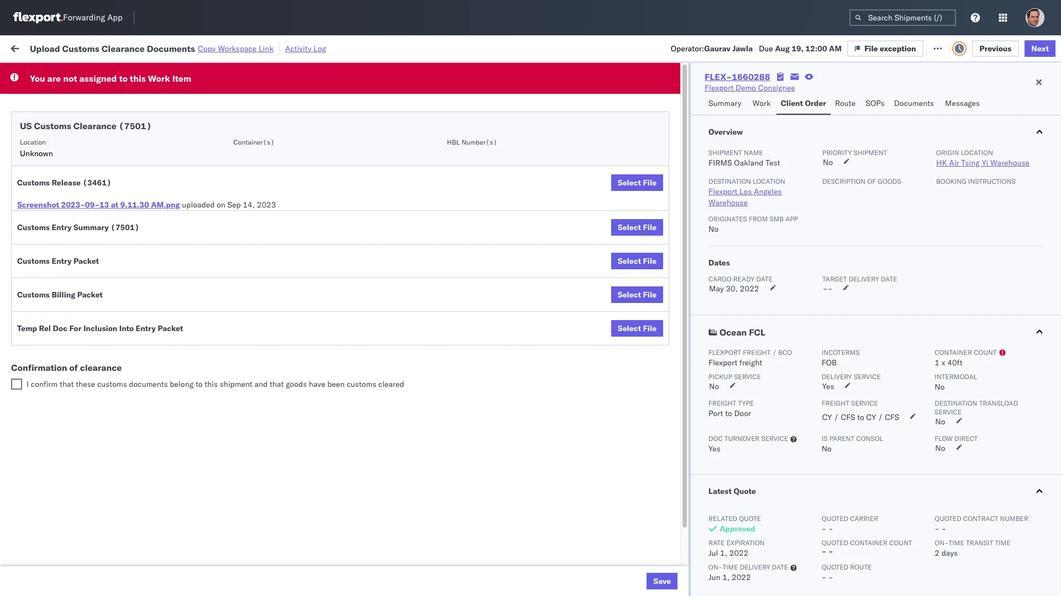Task type: describe. For each thing, give the bounding box(es) containing it.
agent
[[1040, 378, 1061, 388]]

from for schedule pickup from los angeles, ca button associated with msdu7304509
[[86, 353, 102, 363]]

app inside originates from smb app no
[[786, 215, 798, 223]]

msdu7304509
[[719, 354, 775, 364]]

test inside shipment name firms oakland test
[[765, 158, 780, 168]]

2 schedule from the top
[[25, 135, 58, 145]]

consignee inside button
[[509, 90, 540, 98]]

name for client name
[[452, 90, 470, 98]]

pm for 1st schedule delivery appointment button from the top of the page
[[211, 111, 223, 121]]

2 schedule pickup from los angeles, ca link from the top
[[25, 158, 161, 169]]

assigned
[[79, 73, 117, 84]]

delivery down fob
[[822, 373, 852, 381]]

snoozed
[[231, 68, 257, 77]]

hk
[[936, 158, 947, 168]]

1 flex-2130384 from the top
[[643, 476, 700, 485]]

upload for upload customs clearance documents copy workspace link
[[30, 43, 60, 54]]

4 uetu5238478 from the top
[[778, 329, 832, 339]]

and
[[254, 380, 268, 390]]

2 vertical spatial entry
[[136, 324, 156, 334]]

2 1846748 from the top
[[667, 135, 700, 145]]

track
[[282, 43, 300, 53]]

origin inside origin location hk air tsing yi warehouse
[[936, 149, 959, 157]]

resize handle column header for deadline
[[297, 86, 310, 597]]

2 flex-2130387 from the top
[[643, 403, 700, 413]]

1 vertical spatial origin
[[1017, 378, 1038, 388]]

1 hlxu6269489, from the top
[[778, 111, 834, 120]]

customs inside button
[[53, 232, 84, 242]]

1846748 for 1st schedule delivery appointment button from the top of the page
[[667, 111, 700, 121]]

pm for 1st schedule delivery appointment button from the bottom of the page
[[206, 378, 218, 388]]

jul
[[709, 549, 718, 559]]

2 cy from the left
[[866, 413, 876, 423]]

on- for on-time transit time 2 days
[[935, 539, 949, 548]]

8:30
[[187, 378, 204, 388]]

incoterms
[[822, 349, 860, 357]]

0 horizontal spatial app
[[107, 12, 122, 23]]

link
[[259, 43, 274, 53]]

2 lhuu7894563, uetu5238478 from the top
[[719, 281, 832, 291]]

resize handle column header for container numbers
[[776, 86, 789, 597]]

freight type port to door
[[709, 400, 754, 419]]

container numbers button
[[713, 83, 778, 103]]

transit
[[966, 539, 993, 548]]

3 2130387 from the top
[[667, 451, 700, 461]]

1 2130387 from the top
[[667, 378, 700, 388]]

operator:
[[671, 43, 704, 53]]

angeles, right 13
[[119, 208, 149, 217]]

select file button for customs billing packet
[[611, 287, 663, 303]]

no up flow
[[935, 417, 945, 427]]

select for customs entry summary (7501)
[[618, 223, 641, 233]]

location
[[20, 138, 46, 146]]

no down pickup service
[[709, 382, 719, 392]]

0 vertical spatial on
[[271, 43, 280, 53]]

name for shipment name firms oakland test
[[744, 149, 763, 157]]

0 vertical spatial delivery
[[849, 275, 879, 284]]

route button
[[831, 93, 861, 115]]

1 vertical spatial 2023
[[267, 378, 286, 388]]

to inside "freight type port to door"
[[725, 409, 732, 419]]

upload customs clearance documents copy workspace link
[[30, 43, 274, 54]]

location for angeles
[[753, 177, 785, 186]]

angeles, down "upload customs clearance documents" button
[[119, 256, 149, 266]]

previous button
[[972, 40, 1019, 57]]

customs up the customs billing packet
[[17, 256, 50, 266]]

(7501) for customs entry summary (7501)
[[111, 223, 139, 233]]

no inside intermodal no
[[935, 382, 945, 392]]

is
[[822, 435, 828, 443]]

1
[[935, 358, 939, 368]]

delivery up 2023-
[[60, 183, 89, 193]]

service down msdu7304509
[[734, 373, 761, 381]]

los up (3461)
[[104, 159, 117, 169]]

priority
[[822, 149, 852, 157]]

pickup for schedule pickup from los angeles, ca button associated with ceau7522281, hlxu6269489, hlxu8034992
[[60, 135, 84, 145]]

los right the 09-
[[104, 208, 117, 217]]

5 gvcu5265864 from the top
[[719, 548, 773, 558]]

to right belong
[[196, 380, 203, 390]]

approved
[[720, 524, 755, 534]]

2 maeu9408431 from the top
[[795, 403, 851, 413]]

select file button for temp rel doc for inclusion into entry packet
[[611, 321, 663, 337]]

1 that from the left
[[60, 380, 74, 390]]

4 schedule from the top
[[25, 183, 58, 193]]

2 nyku9743990 from the top
[[719, 573, 773, 582]]

resize handle column header for flex id
[[700, 86, 713, 597]]

schedule pickup from los angeles, ca for msdu7304509
[[25, 353, 161, 363]]

operator: gaurav jawla
[[671, 43, 753, 53]]

8 schedule from the top
[[25, 353, 58, 363]]

1 horizontal spatial at
[[220, 43, 227, 53]]

my work
[[11, 40, 60, 56]]

delivery service
[[822, 373, 881, 381]]

filtered
[[11, 68, 38, 78]]

rotterdam,
[[104, 397, 143, 406]]

1 horizontal spatial this
[[205, 380, 218, 390]]

dates
[[709, 258, 730, 268]]

bco
[[778, 349, 792, 357]]

pm left container(s) on the left top of the page
[[211, 135, 223, 145]]

5 ceau7522281, hlxu6269489, hlxu8034992 from the top
[[719, 208, 890, 218]]

fob
[[822, 358, 837, 368]]

3 lhuu7894563, from the top
[[719, 305, 776, 315]]

delivery down confirmation of clearance
[[60, 378, 89, 388]]

these
[[76, 380, 95, 390]]

customs entry packet
[[17, 256, 99, 266]]

summary inside button
[[709, 98, 741, 108]]

to right for
[[119, 73, 128, 84]]

4 2130387 from the top
[[667, 524, 700, 534]]

latest
[[709, 487, 732, 497]]

confirm for confirm delivery
[[25, 329, 54, 339]]

container numbers
[[719, 86, 748, 103]]

container(s)
[[233, 138, 275, 146]]

select file button for customs entry packet
[[611, 253, 663, 270]]

delivery inside confirm delivery link
[[56, 329, 84, 339]]

incoterms fob
[[822, 349, 860, 368]]

no down flow
[[935, 444, 945, 454]]

4, for 3rd schedule pickup from los angeles, ca button
[[261, 208, 268, 218]]

2 flex-1846748 from the top
[[643, 135, 700, 145]]

container for container numbers
[[719, 86, 748, 94]]

log
[[314, 43, 326, 53]]

3 schedule pickup from los angeles, ca button from the top
[[25, 207, 161, 219]]

work button
[[748, 93, 776, 115]]

2 appointment from the top
[[91, 183, 136, 193]]

1 vertical spatial at
[[111, 200, 118, 210]]

3 maeu9408431 from the top
[[795, 451, 851, 461]]

2 lhuu7894563, from the top
[[719, 281, 776, 291]]

(3461)
[[83, 178, 111, 188]]

quoted container count - -
[[822, 539, 912, 557]]

2 hlxu8034992 from the top
[[836, 135, 890, 145]]

1 horizontal spatial shipment
[[854, 149, 887, 157]]

4:00 pm pst, dec 23, 2022
[[187, 305, 288, 315]]

0 horizontal spatial goods
[[286, 380, 307, 390]]

11:00
[[187, 232, 209, 242]]

activity log
[[285, 43, 326, 53]]

consignee button
[[503, 88, 609, 99]]

angeles, up 9.11.30
[[119, 159, 149, 169]]

date for --
[[881, 275, 897, 284]]

6 ceau7522281, hlxu6269489, hlxu8034992 from the top
[[719, 232, 890, 242]]

screenshot
[[17, 200, 59, 210]]

1 lhuu7894563, uetu5238478 from the top
[[719, 256, 832, 266]]

dec
[[239, 305, 253, 315]]

los inside button
[[100, 305, 112, 315]]

11:00 pm pst, nov 8, 2022
[[187, 232, 288, 242]]

no right snoozed
[[262, 68, 270, 77]]

days
[[942, 549, 958, 559]]

i confirm that these customs documents belong to this shipment and that goods have been customs cleared
[[27, 380, 404, 390]]

pm for "upload customs clearance documents" button
[[211, 232, 223, 242]]

3 gvcu5265864 from the top
[[719, 451, 773, 461]]

los down 'us customs clearance (7501)'
[[104, 135, 117, 145]]

2 horizontal spatial /
[[878, 413, 883, 423]]

4 schedule delivery appointment from the top
[[25, 378, 136, 388]]

upload customs clearance documents button
[[25, 231, 163, 243]]

next button
[[1025, 40, 1056, 57]]

2 vertical spatial packet
[[158, 324, 183, 334]]

4 hlxu8034992 from the top
[[836, 183, 890, 193]]

delivery down customs entry packet
[[60, 280, 89, 290]]

customs up location
[[34, 120, 71, 132]]

may
[[709, 284, 724, 294]]

/ inside flexport freight / bco flexport freight
[[772, 349, 777, 357]]

1 11:59 pm pdt, nov 4, 2022 from the top
[[187, 111, 289, 121]]

from for fourth schedule pickup from los angeles, ca button from the bottom of the page
[[86, 159, 102, 169]]

0 vertical spatial freight
[[743, 349, 771, 357]]

0 horizontal spatial shipment
[[220, 380, 252, 390]]

messages
[[945, 98, 980, 108]]

ceau7522281, for 3rd schedule pickup from los angeles, ca button
[[719, 208, 776, 218]]

1 horizontal spatial --
[[823, 284, 832, 294]]

related quote
[[709, 515, 761, 523]]

4 ceau7522281, from the top
[[719, 183, 776, 193]]

1 vertical spatial documents
[[894, 98, 934, 108]]

mbl/mawb numbers button
[[789, 88, 924, 99]]

hbl
[[447, 138, 460, 146]]

hbl number(s)
[[447, 138, 497, 146]]

3 schedule delivery appointment from the top
[[25, 280, 136, 290]]

ready
[[85, 68, 104, 77]]

from inside originates from smb app no
[[749, 215, 768, 223]]

1 ceau7522281, hlxu6269489, hlxu8034992 from the top
[[719, 111, 890, 120]]

3 appointment from the top
[[91, 280, 136, 290]]

cargo ready date
[[709, 275, 773, 284]]

1 vertical spatial gaurav
[[941, 111, 966, 121]]

batch action button
[[982, 40, 1054, 56]]

customs left billing
[[17, 290, 50, 300]]

3 11:59 pm pdt, nov 4, 2022 from the top
[[187, 159, 289, 169]]

1 horizontal spatial doc
[[709, 435, 723, 443]]

1 schedule delivery appointment from the top
[[25, 110, 136, 120]]

2023-
[[61, 200, 85, 210]]

4 lhuu7894563, from the top
[[719, 329, 776, 339]]

select for customs billing packet
[[618, 290, 641, 300]]

0 vertical spatial jawla
[[733, 43, 753, 53]]

ocean inside ocean fcl button
[[720, 327, 747, 338]]

on-time transit time 2 days
[[935, 539, 1011, 559]]

flex-1846748 for fourth schedule pickup from los angeles, ca button from the bottom of the page
[[643, 159, 700, 169]]

file for customs release (3461)
[[643, 178, 657, 188]]

1846748 for 3rd schedule pickup from los angeles, ca button
[[667, 208, 700, 218]]

schedule pickup from los angeles, ca for ceau7522281, hlxu6269489, hlxu8034992
[[25, 135, 161, 145]]

pickup for lhuu7894563, uetu5238478 schedule pickup from los angeles, ca button
[[60, 256, 84, 266]]

number
[[1000, 515, 1028, 523]]

1 gaurav jawla from the top
[[941, 111, 987, 121]]

resize handle column header for mode
[[414, 86, 427, 597]]

save button
[[647, 574, 678, 590]]

mbl/mawb
[[795, 90, 833, 98]]

5 2130387 from the top
[[667, 548, 700, 558]]

0 vertical spatial goods
[[878, 177, 901, 186]]

1 vertical spatial yes
[[709, 444, 721, 454]]

from for lhuu7894563, uetu5238478 schedule pickup from los angeles, ca button
[[86, 256, 102, 266]]

shipment
[[709, 149, 742, 157]]

message
[[149, 43, 180, 53]]

entry for summary
[[52, 223, 72, 233]]

pm for confirm pickup from los angeles, ca button at the left bottom of page
[[206, 305, 218, 315]]

1 vertical spatial 1,
[[722, 573, 730, 583]]

carrier
[[850, 515, 878, 523]]

import work
[[94, 43, 140, 53]]

documents button
[[890, 93, 941, 115]]

4 schedule delivery appointment button from the top
[[25, 377, 136, 389]]

client for client name
[[433, 90, 451, 98]]

flex-1846748 for 1st schedule delivery appointment button from the top of the page
[[643, 111, 700, 121]]

9 schedule from the top
[[25, 378, 58, 388]]

lagerfeld
[[619, 573, 652, 583]]

select file for temp rel doc for inclusion into entry packet
[[618, 324, 657, 334]]

confirmation of clearance
[[11, 363, 122, 374]]

into
[[119, 324, 134, 334]]

pm for 3rd schedule pickup from los angeles, ca button
[[211, 208, 223, 218]]

port
[[709, 409, 723, 419]]

4 gvcu5265864 from the top
[[719, 524, 773, 534]]

11 resize handle column header from the left
[[1033, 86, 1046, 597]]

3 2130384 from the top
[[667, 573, 700, 583]]

service
[[851, 400, 878, 408]]

flex-1846748 for 3rd schedule pickup from los angeles, ca button
[[643, 208, 700, 218]]

previous
[[980, 43, 1011, 53]]

file for customs billing packet
[[643, 290, 657, 300]]

pickup for schedule pickup from los angeles, ca button associated with msdu7304509
[[60, 353, 84, 363]]

4 appointment from the top
[[91, 378, 136, 388]]

clearance for upload customs clearance documents copy workspace link
[[102, 43, 145, 54]]

3 hlxu8034992 from the top
[[836, 159, 890, 169]]

los down "upload customs clearance documents" button
[[104, 256, 117, 266]]

shipment name firms oakland test
[[709, 149, 780, 168]]

upload for upload customs clearance documents
[[25, 232, 51, 242]]

resize handle column header for mbl/mawb numbers
[[922, 86, 935, 597]]

are
[[47, 73, 61, 84]]

1 appointment from the top
[[91, 110, 136, 120]]

1 hlxu8034992 from the top
[[836, 111, 890, 120]]

fcl for fourth schedule pickup from los angeles, ca button from the bottom of the page
[[381, 159, 395, 169]]

date for may 30, 2022
[[756, 275, 773, 284]]

test123456 for fourth schedule pickup from los angeles, ca button from the bottom of the page
[[795, 159, 841, 169]]

3 ceau7522281, hlxu6269489, hlxu8034992 from the top
[[719, 159, 890, 169]]

6 schedule from the top
[[25, 256, 58, 266]]

3 1889466 from the top
[[667, 305, 700, 315]]

2 cfs from the left
[[885, 413, 899, 423]]

schedule delivery appointment link for 1st schedule delivery appointment button from the top of the page
[[25, 110, 136, 121]]

3 flex-2130384 from the top
[[643, 573, 700, 583]]

2 ceau7522281, from the top
[[719, 135, 776, 145]]

test123456 for 1st schedule delivery appointment button from the top of the page
[[795, 111, 841, 121]]

snoozed : no
[[231, 68, 270, 77]]

5 flex-2130387 from the top
[[643, 548, 700, 558]]

pickup down msdu7304509
[[709, 373, 732, 381]]

2 2130387 from the top
[[667, 403, 700, 413]]

1 vertical spatial summary
[[74, 223, 109, 233]]

4 maeu9408431 from the top
[[795, 524, 851, 534]]

1 2130384 from the top
[[667, 476, 700, 485]]

been
[[327, 380, 345, 390]]

instructions
[[968, 177, 1016, 186]]

work inside "button"
[[753, 98, 771, 108]]

clearance for upload customs clearance documents
[[86, 232, 121, 242]]

destination transload service
[[935, 400, 1018, 417]]

customs up the 'screenshot'
[[17, 178, 50, 188]]

numbers for container numbers
[[719, 95, 746, 103]]

type
[[738, 400, 754, 408]]

is parent consol no
[[822, 435, 883, 454]]

1 horizontal spatial yes
[[822, 382, 834, 392]]

flow
[[935, 435, 953, 443]]

from for schedule pickup from rotterdam, netherlands button
[[86, 397, 102, 406]]

7 schedule from the top
[[25, 280, 58, 290]]

service up service
[[854, 373, 881, 381]]

destination location flexport los angeles warehouse
[[709, 177, 785, 208]]

1 schedule from the top
[[25, 110, 58, 120]]

1 cfs from the left
[[841, 413, 855, 423]]

freight for freight service
[[822, 400, 849, 408]]

4, for 1st schedule delivery appointment button from the top of the page
[[261, 111, 268, 121]]

0 horizontal spatial this
[[130, 73, 146, 84]]

ca for confirm pickup from los angeles, ca button at the left bottom of page
[[147, 305, 157, 315]]

no down priority
[[823, 158, 833, 167]]

pickup service
[[709, 373, 761, 381]]

2 uetu5238478 from the top
[[778, 281, 832, 291]]

2022 inside quoted contract number - - rate expiration jul 1, 2022
[[729, 549, 749, 559]]

upload customs clearance documents
[[25, 232, 163, 242]]

select file for customs entry packet
[[618, 256, 657, 266]]

flex id
[[625, 90, 646, 98]]

1 lhuu7894563, from the top
[[719, 256, 776, 266]]

4 1846748 from the top
[[667, 184, 700, 194]]

select for customs release (3461)
[[618, 178, 641, 188]]

3 resize handle column header from the left
[[338, 86, 351, 597]]

customs up status on the top left of page
[[62, 43, 99, 54]]

schedule delivery appointment link for second schedule delivery appointment button from the top of the page
[[25, 183, 136, 194]]

from for confirm pickup from los angeles, ca button at the left bottom of page
[[82, 305, 98, 315]]

1 horizontal spatial consignee
[[758, 83, 795, 93]]

1 abcdefg78456546 from the top
[[795, 281, 869, 291]]

1 11:59 from the top
[[187, 111, 209, 121]]

Search Work text field
[[689, 40, 809, 56]]

id
[[639, 90, 646, 98]]

select file for customs entry summary (7501)
[[618, 223, 657, 233]]

1 flex-2130387 from the top
[[643, 378, 700, 388]]

customs down the 'screenshot'
[[17, 223, 50, 233]]

test123456 for 3rd schedule pickup from los angeles, ca button
[[795, 208, 841, 218]]

2 11:59 from the top
[[187, 135, 209, 145]]

entry for packet
[[52, 256, 72, 266]]



Task type: locate. For each thing, give the bounding box(es) containing it.
mode
[[357, 90, 374, 98]]

work
[[121, 43, 140, 53], [148, 73, 170, 84], [753, 98, 771, 108]]

maeu9736123
[[795, 354, 851, 364]]

1, inside quoted contract number - - rate expiration jul 1, 2022
[[720, 549, 727, 559]]

destination for service
[[935, 400, 977, 408]]

0 vertical spatial gaurav jawla
[[941, 111, 987, 121]]

container inside button
[[719, 86, 748, 94]]

client for client order
[[781, 98, 803, 108]]

0 vertical spatial abcdefg78456546
[[795, 281, 869, 291]]

flex-1660288
[[705, 71, 770, 82]]

4, for fourth schedule pickup from los angeles, ca button from the bottom of the page
[[261, 159, 268, 169]]

zimu3048342 down quoted container count - -
[[795, 573, 847, 583]]

clearance up work,
[[102, 43, 145, 54]]

batch
[[999, 43, 1020, 53]]

ocean fcl inside button
[[720, 327, 765, 338]]

omkar for ceau7522281, hlxu6269489, hlxu8034992
[[941, 159, 964, 169]]

0 vertical spatial location
[[961, 149, 993, 157]]

quoted for quoted contract number - - rate expiration jul 1, 2022
[[935, 515, 961, 523]]

1 vertical spatial nyku9743990
[[719, 573, 773, 582]]

1 : from the left
[[80, 68, 82, 77]]

angeles, inside button
[[114, 305, 145, 315]]

flex-1846748 for "upload customs clearance documents" button
[[643, 232, 700, 242]]

cleared
[[378, 380, 404, 390]]

2 gaurav jawla from the top
[[941, 184, 987, 194]]

1 vertical spatial location
[[753, 177, 785, 186]]

omkar for lhuu7894563, uetu5238478
[[941, 305, 964, 315]]

from for 3rd schedule pickup from los angeles, ca button
[[86, 208, 102, 217]]

time right transit
[[995, 539, 1011, 548]]

schedule delivery appointment button up confirm pickup from los angeles, ca link
[[25, 280, 136, 292]]

0 horizontal spatial name
[[452, 90, 470, 98]]

location inside destination location flexport los angeles warehouse
[[753, 177, 785, 186]]

pst, for nov
[[225, 232, 242, 242]]

name up hbl
[[452, 90, 470, 98]]

door
[[734, 409, 751, 419]]

1 vertical spatial delivery
[[740, 564, 770, 572]]

app right 'smb'
[[786, 215, 798, 223]]

account
[[565, 573, 594, 583]]

flexport demo consignee
[[705, 83, 795, 93]]

select file button for customs release (3461)
[[611, 175, 663, 191]]

1 customs from the left
[[97, 380, 127, 390]]

angeles, down 'us customs clearance (7501)'
[[119, 135, 149, 145]]

1 select file button from the top
[[611, 175, 663, 191]]

2 flex-1889466 from the top
[[643, 281, 700, 291]]

: for snoozed
[[257, 68, 259, 77]]

savant for lhuu7894563, uetu5238478
[[966, 305, 990, 315]]

fcl for 1st schedule delivery appointment button from the bottom of the page
[[381, 378, 395, 388]]

ocean fcl for third schedule pickup from los angeles, ca 'link' from the bottom of the page
[[357, 208, 395, 218]]

0 vertical spatial zimu3048342
[[795, 476, 847, 485]]

this right for
[[130, 73, 146, 84]]

1 horizontal spatial work
[[148, 73, 170, 84]]

at left the risk
[[220, 43, 227, 53]]

0 horizontal spatial freight
[[709, 400, 736, 408]]

1 nyku9743990 from the top
[[719, 475, 773, 485]]

1 flex-1889466 from the top
[[643, 257, 700, 267]]

jaehyung choi - test origin agent
[[941, 378, 1061, 388]]

next
[[1031, 43, 1049, 53]]

2 4, from the top
[[261, 135, 268, 145]]

1 vertical spatial work
[[148, 73, 170, 84]]

confirm delivery button
[[25, 329, 84, 341]]

choi
[[975, 378, 991, 388]]

packet up confirm pickup from los angeles, ca
[[77, 290, 103, 300]]

1, right jun
[[722, 573, 730, 583]]

0 horizontal spatial origin
[[936, 149, 959, 157]]

omkar savant for ceau7522281, hlxu6269489, hlxu8034992
[[941, 159, 990, 169]]

ceau7522281, down container numbers button
[[719, 111, 776, 120]]

flex-2130387
[[643, 378, 700, 388], [643, 403, 700, 413], [643, 451, 700, 461], [643, 524, 700, 534], [643, 548, 700, 558]]

0 horizontal spatial :
[[80, 68, 82, 77]]

quoted for quoted route - -
[[822, 564, 848, 572]]

5 select from the top
[[618, 324, 641, 334]]

savant for ceau7522281, hlxu6269489, hlxu8034992
[[966, 159, 990, 169]]

delivery up 'us customs clearance (7501)'
[[60, 110, 89, 120]]

confirm
[[31, 380, 58, 390]]

3 pdt, from the top
[[225, 159, 242, 169]]

1 vertical spatial pst,
[[220, 305, 237, 315]]

numbers inside the container numbers
[[719, 95, 746, 103]]

ca for schedule pickup from los angeles, ca button associated with msdu7304509
[[151, 353, 161, 363]]

clearance for us customs clearance (7501)
[[73, 120, 117, 132]]

number(s)
[[462, 138, 497, 146]]

schedule pickup from los angeles, ca down "upload customs clearance documents" button
[[25, 256, 161, 266]]

freight up port
[[709, 400, 736, 408]]

schedule pickup from los angeles, ca button up these
[[25, 353, 161, 365]]

0 vertical spatial work
[[121, 43, 140, 53]]

quoted inside quoted carrier - -
[[822, 515, 848, 523]]

1 1889466 from the top
[[667, 257, 700, 267]]

4 hlxu6269489, from the top
[[778, 183, 834, 193]]

documents for upload customs clearance documents copy workspace link
[[147, 43, 195, 54]]

0 horizontal spatial doc
[[53, 324, 67, 334]]

23, for 2023
[[253, 378, 265, 388]]

2 schedule pickup from los angeles, ca button from the top
[[25, 158, 161, 170]]

1 horizontal spatial destination
[[935, 400, 977, 408]]

1 vertical spatial doc
[[709, 435, 723, 443]]

ceau7522281, hlxu6269489, hlxu8034992
[[719, 111, 890, 120], [719, 135, 890, 145], [719, 159, 890, 169], [719, 183, 890, 193], [719, 208, 890, 218], [719, 232, 890, 242]]

schedule delivery appointment up 'us customs clearance (7501)'
[[25, 110, 136, 120]]

time
[[949, 539, 964, 548], [995, 539, 1011, 548], [722, 564, 738, 572]]

1 horizontal spatial that
[[270, 380, 284, 390]]

flex-2130387 up save
[[643, 524, 700, 534]]

pickup for schedule pickup from rotterdam, netherlands button
[[60, 397, 84, 406]]

select file for customs release (3461)
[[618, 178, 657, 188]]

angeles
[[754, 187, 782, 197]]

of for confirmation
[[69, 363, 78, 374]]

0 horizontal spatial location
[[753, 177, 785, 186]]

hlxu6269489, down client order
[[778, 111, 834, 120]]

1 vertical spatial warehouse
[[709, 198, 748, 208]]

0 vertical spatial at
[[220, 43, 227, 53]]

3 lhuu7894563, uetu5238478 from the top
[[719, 305, 832, 315]]

1 schedule pickup from los angeles, ca link from the top
[[25, 134, 161, 145]]

client order
[[781, 98, 826, 108]]

6 hlxu6269489, from the top
[[778, 232, 834, 242]]

destination down firms
[[709, 177, 751, 186]]

ceau7522281, up shipment name firms oakland test
[[719, 135, 776, 145]]

location up angeles
[[753, 177, 785, 186]]

appointment up 13
[[91, 183, 136, 193]]

schedule pickup from los angeles, ca link
[[25, 134, 161, 145], [25, 158, 161, 169], [25, 207, 161, 218], [25, 256, 161, 267], [25, 353, 161, 364]]

import
[[94, 43, 119, 53]]

import work button
[[89, 35, 145, 60]]

from
[[86, 135, 102, 145], [86, 159, 102, 169], [86, 208, 102, 217], [749, 215, 768, 223], [86, 256, 102, 266], [82, 305, 98, 315], [86, 353, 102, 363], [86, 397, 102, 406]]

confirm inside button
[[25, 305, 54, 315]]

4 lhuu7894563, uetu5238478 from the top
[[719, 329, 832, 339]]

0 horizontal spatial customs
[[97, 380, 127, 390]]

from for schedule pickup from los angeles, ca button associated with ceau7522281, hlxu6269489, hlxu8034992
[[86, 135, 102, 145]]

confirmation
[[11, 363, 67, 374]]

maeu9408431 up quoted route - -
[[795, 548, 851, 558]]

schedule pickup from los angeles, ca for lhuu7894563, uetu5238478
[[25, 256, 161, 266]]

1 confirm from the top
[[25, 305, 54, 315]]

fcl for confirm pickup from los angeles, ca button at the left bottom of page
[[381, 305, 395, 315]]

schedule up confirm
[[25, 353, 58, 363]]

deadline button
[[182, 88, 299, 99]]

flex-1660288 link
[[705, 71, 770, 82]]

jawla left due
[[733, 43, 753, 53]]

4 ceau7522281, hlxu6269489, hlxu8034992 from the top
[[719, 183, 890, 193]]

intermodal no
[[935, 373, 977, 392]]

2 vertical spatial gaurav
[[941, 184, 966, 194]]

1 vertical spatial confirm
[[25, 329, 54, 339]]

None checkbox
[[11, 379, 22, 390]]

2 2130384 from the top
[[667, 500, 700, 510]]

pickup for 3rd schedule pickup from los angeles, ca button
[[60, 208, 84, 217]]

customs
[[97, 380, 127, 390], [347, 380, 376, 390]]

quoted inside quoted route - -
[[822, 564, 848, 572]]

0 vertical spatial omkar
[[941, 159, 964, 169]]

1 savant from the top
[[966, 159, 990, 169]]

2 zimu3048342 from the top
[[795, 573, 847, 583]]

1 horizontal spatial count
[[974, 349, 997, 357]]

flexport inside destination location flexport los angeles warehouse
[[709, 187, 737, 197]]

1 select from the top
[[618, 178, 641, 188]]

4 pdt, from the top
[[225, 208, 242, 218]]

1 vertical spatial 23,
[[253, 378, 265, 388]]

2 vertical spatial documents
[[123, 232, 163, 242]]

1 omkar savant from the top
[[941, 159, 990, 169]]

schedule pickup from los angeles, ca button for ceau7522281, hlxu6269489, hlxu8034992
[[25, 134, 161, 146]]

clearance inside button
[[86, 232, 121, 242]]

destination
[[709, 177, 751, 186], [935, 400, 977, 408]]

from down "upload customs clearance documents" button
[[86, 256, 102, 266]]

schedule pickup from los angeles, ca button down "upload customs clearance documents" button
[[25, 256, 161, 268]]

1 vertical spatial this
[[205, 380, 218, 390]]

23, right jan
[[253, 378, 265, 388]]

resize handle column header for client name
[[490, 86, 503, 597]]

23, right dec at the bottom left
[[255, 305, 267, 315]]

file for temp rel doc for inclusion into entry packet
[[643, 324, 657, 334]]

1846748 for fourth schedule pickup from los angeles, ca button from the bottom of the page
[[667, 159, 700, 169]]

resize handle column header for consignee
[[607, 86, 620, 597]]

0 horizontal spatial time
[[722, 564, 738, 572]]

numbers inside button
[[835, 90, 862, 98]]

location up the 'hk air tsing yi warehouse' link
[[961, 149, 993, 157]]

fcl
[[381, 111, 395, 121], [381, 159, 395, 169], [381, 208, 395, 218], [381, 232, 395, 242], [381, 305, 395, 315], [749, 327, 765, 338], [381, 378, 395, 388]]

ceau7522281, for 1st schedule delivery appointment button from the top of the page
[[719, 111, 776, 120]]

select file button for customs entry summary (7501)
[[611, 219, 663, 236]]

1 uetu5238478 from the top
[[778, 256, 832, 266]]

packet for customs billing packet
[[77, 290, 103, 300]]

documents for upload customs clearance documents
[[123, 232, 163, 242]]

0 vertical spatial --
[[823, 284, 832, 294]]

savant up container count
[[966, 305, 990, 315]]

mbl/mawb numbers
[[795, 90, 862, 98]]

service inside destination transload service
[[935, 408, 962, 417]]

5 hlxu6269489, from the top
[[778, 208, 834, 218]]

upload
[[30, 43, 60, 54], [25, 232, 51, 242]]

quote
[[739, 515, 761, 523]]

23, for 2022
[[255, 305, 267, 315]]

4 flex-1846748 from the top
[[643, 184, 700, 194]]

1 vertical spatial upload
[[25, 232, 51, 242]]

quoted for quoted carrier - -
[[822, 515, 848, 523]]

pst, left jan
[[220, 378, 237, 388]]

location for tsing
[[961, 149, 993, 157]]

omkar
[[941, 159, 964, 169], [941, 305, 964, 315]]

3 schedule delivery appointment link from the top
[[25, 280, 136, 291]]

angeles, up "documents"
[[119, 353, 149, 363]]

1 horizontal spatial :
[[257, 68, 259, 77]]

screenshot 2023-09-13 at 9.11.30 am.png uploaded on sep 14, 2023
[[17, 200, 276, 210]]

from inside schedule pickup from rotterdam, netherlands
[[86, 397, 102, 406]]

0 horizontal spatial summary
[[74, 223, 109, 233]]

client name button
[[427, 88, 492, 99]]

nyku9743990
[[719, 475, 773, 485], [719, 573, 773, 582]]

warehouse inside origin location hk air tsing yi warehouse
[[990, 158, 1030, 168]]

freight for freight type port to door
[[709, 400, 736, 408]]

(7501) down 9.11.30
[[111, 223, 139, 233]]

1 horizontal spatial /
[[834, 413, 839, 423]]

1 maeu9408431 from the top
[[795, 378, 851, 388]]

2 test123456 from the top
[[795, 159, 841, 169]]

4 select file from the top
[[618, 290, 657, 300]]

netherlands
[[25, 408, 69, 418]]

4, right 14,
[[261, 208, 268, 218]]

0 horizontal spatial on
[[217, 200, 225, 210]]

schedule up the customs billing packet
[[25, 256, 58, 266]]

savant up booking instructions
[[966, 159, 990, 169]]

2 that from the left
[[270, 380, 284, 390]]

2 omkar savant from the top
[[941, 305, 990, 315]]

workitem button
[[7, 88, 170, 99]]

select file for customs billing packet
[[618, 290, 657, 300]]

0 vertical spatial (7501)
[[119, 120, 152, 132]]

service
[[734, 373, 761, 381], [854, 373, 881, 381], [935, 408, 962, 417], [761, 435, 788, 443]]

/ down freight service
[[834, 413, 839, 423]]

3 test123456 from the top
[[795, 184, 841, 194]]

0 vertical spatial count
[[974, 349, 997, 357]]

los down inclusion
[[104, 353, 117, 363]]

3 schedule delivery appointment button from the top
[[25, 280, 136, 292]]

schedule delivery appointment up 2023-
[[25, 183, 136, 193]]

5 1846748 from the top
[[667, 208, 700, 218]]

ca inside confirm pickup from los angeles, ca link
[[147, 305, 157, 315]]

pickup down confirm delivery button
[[60, 353, 84, 363]]

2023 right jan
[[267, 378, 286, 388]]

(7501) down the you are not assigned to this work item
[[119, 120, 152, 132]]

maeu9408431 up is
[[795, 403, 851, 413]]

delivery right target
[[849, 275, 879, 284]]

0 horizontal spatial --
[[795, 427, 804, 437]]

summary
[[709, 98, 741, 108], [74, 223, 109, 233]]

pm right 11:00
[[211, 232, 223, 242]]

quote
[[734, 487, 756, 497]]

2
[[935, 549, 939, 559]]

0 vertical spatial name
[[452, 90, 470, 98]]

quoted contract number - - rate expiration jul 1, 2022
[[709, 515, 1028, 559]]

6 flex-1846748 from the top
[[643, 232, 700, 242]]

container
[[719, 86, 748, 94], [935, 349, 972, 357]]

ocean fcl for upload customs clearance documents link
[[357, 232, 395, 242]]

1 omkar from the top
[[941, 159, 964, 169]]

los inside destination location flexport los angeles warehouse
[[739, 187, 752, 197]]

origin
[[936, 149, 959, 157], [1017, 378, 1038, 388]]

schedule delivery appointment button down confirmation of clearance
[[25, 377, 136, 389]]

1 horizontal spatial cy
[[866, 413, 876, 423]]

4 schedule pickup from los angeles, ca from the top
[[25, 256, 161, 266]]

1 horizontal spatial warehouse
[[990, 158, 1030, 168]]

schedule pickup from los angeles, ca link for msdu7304509
[[25, 353, 161, 364]]

2 horizontal spatial time
[[995, 539, 1011, 548]]

no inside originates from smb app no
[[709, 224, 719, 234]]

work
[[32, 40, 60, 56]]

flex-1893174 button
[[625, 351, 703, 367], [625, 351, 703, 367]]

pm down deadline
[[211, 111, 223, 121]]

warehouse inside destination location flexport los angeles warehouse
[[709, 198, 748, 208]]

quoted left carrier
[[822, 515, 848, 523]]

hlxu6269489, up priority
[[778, 135, 834, 145]]

gaurav jawla down tsing
[[941, 184, 987, 194]]

0 vertical spatial confirm
[[25, 305, 54, 315]]

pickup for fourth schedule pickup from los angeles, ca button from the bottom of the page
[[60, 159, 84, 169]]

time for on-time delivery date
[[722, 564, 738, 572]]

quoted left 'contract'
[[935, 515, 961, 523]]

(7501) for us customs clearance (7501)
[[119, 120, 152, 132]]

gaurav up flex-1660288 on the top right of the page
[[704, 43, 731, 53]]

from up these
[[86, 353, 102, 363]]

client left order at the top right of page
[[781, 98, 803, 108]]

ocean fcl for schedule delivery appointment link associated with 1st schedule delivery appointment button from the bottom of the page
[[357, 378, 395, 388]]

1 schedule delivery appointment button from the top
[[25, 110, 136, 122]]

schedule pickup from los angeles, ca up (3461)
[[25, 159, 161, 169]]

origin up hk
[[936, 149, 959, 157]]

fcl for 1st schedule delivery appointment button from the top of the page
[[381, 111, 395, 121]]

ceau7522281, for fourth schedule pickup from los angeles, ca button from the bottom of the page
[[719, 159, 776, 169]]

no down intermodal at the bottom right of page
[[935, 382, 945, 392]]

resize handle column header
[[167, 86, 181, 597], [297, 86, 310, 597], [338, 86, 351, 597], [414, 86, 427, 597], [490, 86, 503, 597], [607, 86, 620, 597], [700, 86, 713, 597], [776, 86, 789, 597], [922, 86, 935, 597], [998, 86, 1011, 597], [1033, 86, 1046, 597]]

target
[[822, 275, 847, 284]]

1 horizontal spatial app
[[786, 215, 798, 223]]

2 resize handle column header from the left
[[297, 86, 310, 597]]

time for on-time transit time 2 days
[[949, 539, 964, 548]]

3 flex-1846748 from the top
[[643, 159, 700, 169]]

select for temp rel doc for inclusion into entry packet
[[618, 324, 641, 334]]

hlxu8034992
[[836, 111, 890, 120], [836, 135, 890, 145], [836, 159, 890, 169], [836, 183, 890, 193], [836, 208, 890, 218], [836, 232, 890, 242]]

us
[[20, 120, 32, 132]]

freight up cy / cfs to cy / cfs
[[822, 400, 849, 408]]

rate
[[709, 539, 725, 548]]

schedule delivery appointment link for 1st schedule delivery appointment button from the bottom of the page
[[25, 377, 136, 388]]

ceau7522281, hlxu6269489, hlxu8034992 down angeles
[[719, 208, 890, 218]]

5 ceau7522281, from the top
[[719, 208, 776, 218]]

0 horizontal spatial cfs
[[841, 413, 855, 423]]

2022
[[270, 111, 289, 121], [270, 135, 289, 145], [270, 159, 289, 169], [270, 208, 289, 218], [269, 232, 288, 242], [740, 284, 759, 294], [269, 305, 288, 315], [729, 549, 749, 559], [732, 573, 751, 583]]

1 pdt, from the top
[[225, 111, 242, 121]]

from up (3461)
[[86, 159, 102, 169]]

flex
[[625, 90, 638, 98]]

0 vertical spatial destination
[[709, 177, 751, 186]]

of for description
[[867, 177, 876, 186]]

2 1889466 from the top
[[667, 281, 700, 291]]

1 vertical spatial --
[[795, 427, 804, 437]]

oakland
[[734, 158, 763, 168]]

1 vertical spatial freight
[[739, 358, 762, 368]]

location inside origin location hk air tsing yi warehouse
[[961, 149, 993, 157]]

pickup for confirm pickup from los angeles, ca button at the left bottom of page
[[56, 305, 80, 315]]

cfs
[[841, 413, 855, 423], [885, 413, 899, 423]]

packet for customs entry packet
[[74, 256, 99, 266]]

goods down priority shipment on the right of the page
[[878, 177, 901, 186]]

schedule pickup from los angeles, ca button up (3461)
[[25, 158, 161, 170]]

to down service
[[857, 413, 864, 423]]

location
[[961, 149, 993, 157], [753, 177, 785, 186]]

documents right sops "button"
[[894, 98, 934, 108]]

quoted for quoted container count - -
[[822, 539, 848, 548]]

resize handle column header for workitem
[[167, 86, 181, 597]]

2 : from the left
[[257, 68, 259, 77]]

2 vertical spatial work
[[753, 98, 771, 108]]

on- for on-time delivery date
[[709, 564, 722, 572]]

2 select from the top
[[618, 223, 641, 233]]

1 schedule pickup from los angeles, ca from the top
[[25, 135, 161, 145]]

pickup down these
[[60, 397, 84, 406]]

ca for schedule pickup from los angeles, ca button associated with ceau7522281, hlxu6269489, hlxu8034992
[[151, 135, 161, 145]]

documents
[[129, 380, 168, 390]]

uploaded
[[182, 200, 215, 210]]

quoted inside quoted container count - -
[[822, 539, 848, 548]]

1 vertical spatial flex-2130384
[[643, 500, 700, 510]]

2 schedule pickup from los angeles, ca from the top
[[25, 159, 161, 169]]

count up choi
[[974, 349, 997, 357]]

23,
[[255, 305, 267, 315], [253, 378, 265, 388]]

count
[[974, 349, 997, 357], [889, 539, 912, 548]]

schedule inside schedule pickup from rotterdam, netherlands
[[25, 397, 58, 406]]

test
[[481, 111, 496, 121], [557, 111, 572, 121], [481, 135, 496, 145], [765, 158, 780, 168], [481, 159, 496, 169], [557, 159, 572, 169], [481, 208, 496, 218], [557, 208, 572, 218], [481, 232, 496, 242], [557, 232, 572, 242], [481, 305, 496, 315], [557, 305, 572, 315], [1000, 378, 1015, 388], [549, 573, 563, 583]]

0 vertical spatial 2023
[[257, 200, 276, 210]]

0 vertical spatial pst,
[[225, 232, 242, 242]]

1 vertical spatial jawla
[[968, 111, 987, 121]]

Search Shipments (/) text field
[[849, 9, 956, 26]]

0 vertical spatial this
[[130, 73, 146, 84]]

1 vertical spatial omkar savant
[[941, 305, 990, 315]]

3 flex-1889466 from the top
[[643, 305, 700, 315]]

0 vertical spatial clearance
[[102, 43, 145, 54]]

on left the sep
[[217, 200, 225, 210]]

3 flex-2130387 from the top
[[643, 451, 700, 461]]

2 vertical spatial clearance
[[86, 232, 121, 242]]

jaehyung
[[941, 378, 973, 388]]

4 test123456 from the top
[[795, 208, 841, 218]]

name inside button
[[452, 90, 470, 98]]

2130387
[[667, 378, 700, 388], [667, 403, 700, 413], [667, 451, 700, 461], [667, 524, 700, 534], [667, 548, 700, 558]]

destination inside destination location flexport los angeles warehouse
[[709, 177, 751, 186]]

5 schedule pickup from los angeles, ca button from the top
[[25, 353, 161, 365]]

4 4, from the top
[[261, 208, 268, 218]]

sops button
[[861, 93, 890, 115]]

0 horizontal spatial of
[[69, 363, 78, 374]]

1 select file from the top
[[618, 178, 657, 188]]

entry up the customs billing packet
[[52, 256, 72, 266]]

1 horizontal spatial customs
[[347, 380, 376, 390]]

transload
[[979, 400, 1018, 408]]

numbers left sops
[[835, 90, 862, 98]]

destination for flexport
[[709, 177, 751, 186]]

schedule delivery appointment button
[[25, 110, 136, 122], [25, 183, 136, 195], [25, 280, 136, 292], [25, 377, 136, 389]]

upload inside button
[[25, 232, 51, 242]]

packet down "upload customs clearance documents" button
[[74, 256, 99, 266]]

5 schedule pickup from los angeles, ca link from the top
[[25, 353, 161, 364]]

integration
[[509, 573, 547, 583]]

1846748 for "upload customs clearance documents" button
[[667, 232, 700, 242]]

flex-2130387 down "flex-1662119"
[[643, 451, 700, 461]]

schedule down confirmation
[[25, 378, 58, 388]]

0 vertical spatial flex-2130384
[[643, 476, 700, 485]]

1 horizontal spatial freight
[[822, 400, 849, 408]]

name inside shipment name firms oakland test
[[744, 149, 763, 157]]

fcl inside button
[[749, 327, 765, 338]]

0 horizontal spatial at
[[111, 200, 118, 210]]

1 vertical spatial app
[[786, 215, 798, 223]]

pst, left '8,'
[[225, 232, 242, 242]]

pickup up customs entry summary (7501)
[[60, 208, 84, 217]]

schedule delivery appointment link for second schedule delivery appointment button from the bottom
[[25, 280, 136, 291]]

0 vertical spatial upload
[[30, 43, 60, 54]]

have
[[309, 380, 325, 390]]

from inside button
[[82, 305, 98, 315]]

3 4, from the top
[[261, 159, 268, 169]]

select for customs entry packet
[[618, 256, 641, 266]]

flexport. image
[[13, 12, 63, 23]]

1 vertical spatial shipment
[[220, 380, 252, 390]]

pm right 4:00
[[206, 305, 218, 315]]

warehouse
[[990, 158, 1030, 168], [709, 198, 748, 208]]

goods
[[878, 177, 901, 186], [286, 380, 307, 390]]

0 horizontal spatial container
[[719, 86, 748, 94]]

consignee
[[758, 83, 795, 93], [509, 90, 540, 98]]

ceau7522281, down the originates
[[719, 232, 776, 242]]

4 1889466 from the top
[[667, 330, 700, 340]]

quoted inside quoted contract number - - rate expiration jul 1, 2022
[[935, 515, 961, 523]]

3 uetu5238478 from the top
[[778, 305, 832, 315]]

work inside button
[[121, 43, 140, 53]]

4 11:59 pm pdt, nov 4, 2022 from the top
[[187, 208, 289, 218]]

2 11:59 pm pdt, nov 4, 2022 from the top
[[187, 135, 289, 145]]

2 horizontal spatial work
[[753, 98, 771, 108]]

0 vertical spatial 23,
[[255, 305, 267, 315]]

6 ceau7522281, from the top
[[719, 232, 776, 242]]

1, right jul
[[720, 549, 727, 559]]

warehouse right yi
[[990, 158, 1030, 168]]

no inside is parent consol no
[[822, 444, 832, 454]]

at right 13
[[111, 200, 118, 210]]

1 horizontal spatial numbers
[[835, 90, 862, 98]]

2 hlxu6269489, from the top
[[778, 135, 834, 145]]

2 vertical spatial jawla
[[968, 184, 987, 194]]

ceau7522281, down the shipment
[[719, 159, 776, 169]]

pm for fourth schedule pickup from los angeles, ca button from the bottom of the page
[[211, 159, 223, 169]]

0 horizontal spatial on-
[[709, 564, 722, 572]]

flex-2130387 button
[[625, 376, 703, 391], [625, 376, 703, 391], [625, 400, 703, 415], [625, 400, 703, 415], [625, 448, 703, 464], [625, 448, 703, 464], [625, 521, 703, 537], [625, 521, 703, 537], [625, 546, 703, 561], [625, 546, 703, 561]]

1 vertical spatial container
[[935, 349, 972, 357]]

flex-2130384
[[643, 476, 700, 485], [643, 500, 700, 510], [643, 573, 700, 583]]

time up jun 1, 2022
[[722, 564, 738, 572]]

confirm inside button
[[25, 329, 54, 339]]

3 schedule from the top
[[25, 159, 58, 169]]

1 vertical spatial 2130384
[[667, 500, 700, 510]]

2 freight from the left
[[822, 400, 849, 408]]

schedule delivery appointment link
[[25, 110, 136, 121], [25, 183, 136, 194], [25, 280, 136, 291], [25, 377, 136, 388]]

1 vertical spatial goods
[[286, 380, 307, 390]]

1 cy from the left
[[822, 413, 832, 423]]

4 flex-1889466 from the top
[[643, 330, 700, 340]]

schedule down customs entry packet
[[25, 280, 58, 290]]

entry right into
[[136, 324, 156, 334]]

flex-1846748 button
[[625, 108, 703, 124], [625, 108, 703, 124], [625, 132, 703, 148], [625, 132, 703, 148], [625, 157, 703, 172], [625, 157, 703, 172], [625, 181, 703, 196], [625, 181, 703, 196], [625, 205, 703, 221], [625, 205, 703, 221], [625, 230, 703, 245], [625, 230, 703, 245]]

4 schedule delivery appointment link from the top
[[25, 377, 136, 388]]

3 11:59 from the top
[[187, 159, 209, 169]]

fcl for 3rd schedule pickup from los angeles, ca button
[[381, 208, 395, 218]]

3 schedule pickup from los angeles, ca from the top
[[25, 208, 161, 217]]

schedule pickup from los angeles, ca link up customs entry summary (7501)
[[25, 207, 161, 218]]

4 schedule pickup from los angeles, ca link from the top
[[25, 256, 161, 267]]

0 vertical spatial documents
[[147, 43, 195, 54]]

ca for fourth schedule pickup from los angeles, ca button from the bottom of the page
[[151, 159, 161, 169]]

schedule delivery appointment link down workitem button
[[25, 110, 136, 121]]

los
[[104, 135, 117, 145], [104, 159, 117, 169], [739, 187, 752, 197], [104, 208, 117, 217], [104, 256, 117, 266], [100, 305, 112, 315], [104, 353, 117, 363]]

client order button
[[776, 93, 831, 115]]

flex-2130387 up save button in the right of the page
[[643, 548, 700, 558]]

on- inside on-time transit time 2 days
[[935, 539, 949, 548]]

4 schedule pickup from los angeles, ca button from the top
[[25, 256, 161, 268]]

pickup inside schedule pickup from rotterdam, netherlands
[[60, 397, 84, 406]]

1 vertical spatial (7501)
[[111, 223, 139, 233]]

summary button
[[704, 93, 748, 115]]

pickup inside button
[[56, 305, 80, 315]]

5 flex-1846748 from the top
[[643, 208, 700, 218]]

1 ceau7522281, from the top
[[719, 111, 776, 120]]

0 horizontal spatial destination
[[709, 177, 751, 186]]

1 4, from the top
[[261, 111, 268, 121]]

turnover
[[725, 435, 760, 443]]

0 vertical spatial app
[[107, 12, 122, 23]]

1 vertical spatial clearance
[[73, 120, 117, 132]]

originates from smb app no
[[709, 215, 798, 234]]

abcdefg78456546
[[795, 281, 869, 291], [795, 305, 869, 315]]

destination inside destination transload service
[[935, 400, 977, 408]]

ocean fcl for confirm pickup from los angeles, ca link
[[357, 305, 395, 315]]

/ down service
[[878, 413, 883, 423]]

entry
[[52, 223, 72, 233], [52, 256, 72, 266], [136, 324, 156, 334]]

0 vertical spatial on-
[[935, 539, 949, 548]]

1 zimu3048342 from the top
[[795, 476, 847, 485]]

count inside quoted container count - -
[[889, 539, 912, 548]]

0 vertical spatial of
[[867, 177, 876, 186]]

: down 187
[[257, 68, 259, 77]]

8 resize handle column header from the left
[[776, 86, 789, 597]]

0 vertical spatial warehouse
[[990, 158, 1030, 168]]

0 vertical spatial doc
[[53, 324, 67, 334]]

freight inside "freight type port to door"
[[709, 400, 736, 408]]

originates
[[709, 215, 747, 223]]

work left item
[[148, 73, 170, 84]]

0 horizontal spatial /
[[772, 349, 777, 357]]

3 1846748 from the top
[[667, 159, 700, 169]]

0 vertical spatial gaurav
[[704, 43, 731, 53]]

2 confirm from the top
[[25, 329, 54, 339]]

service right turnover
[[761, 435, 788, 443]]

1 horizontal spatial summary
[[709, 98, 741, 108]]



Task type: vqa. For each thing, say whether or not it's contained in the screenshot.


